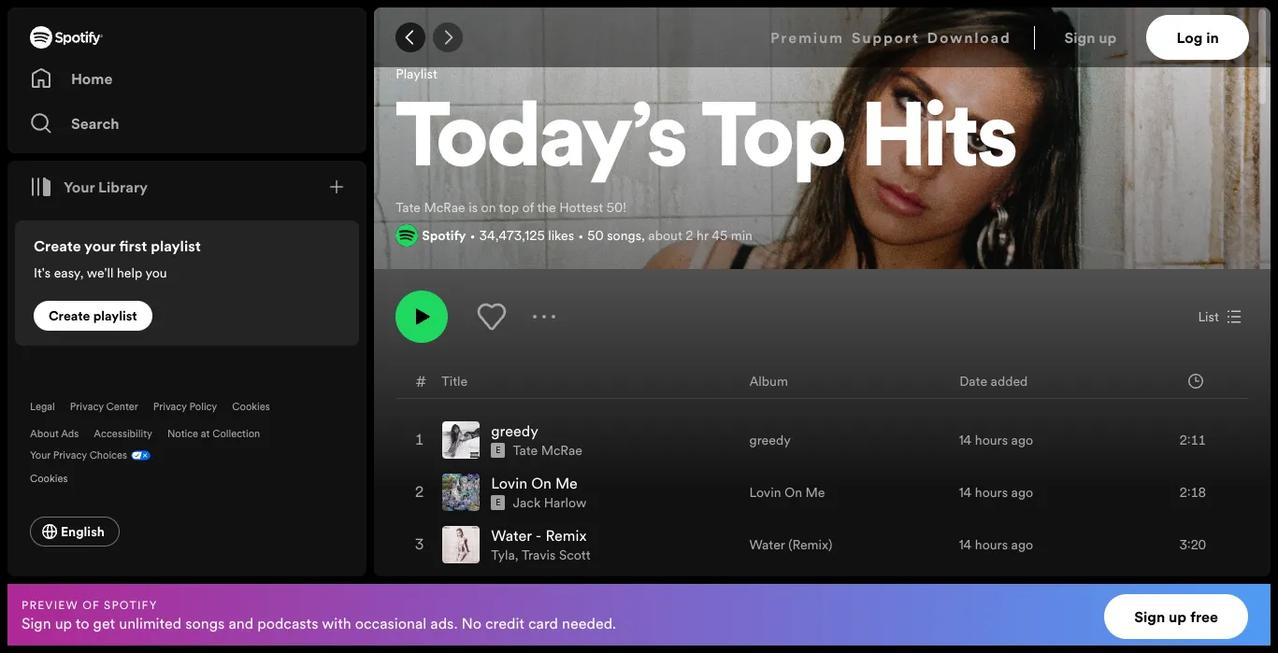 Task type: locate. For each thing, give the bounding box(es) containing it.
0 horizontal spatial of
[[82, 597, 100, 613]]

1 14 from the top
[[959, 431, 972, 450]]

0 vertical spatial hours
[[975, 431, 1008, 450]]

tate
[[396, 199, 421, 217], [513, 441, 538, 460]]

privacy up notice
[[153, 400, 187, 414]]

e left jack
[[496, 497, 501, 509]]

List button
[[1191, 302, 1249, 332]]

create for playlist
[[49, 307, 90, 326]]

water (remix) link
[[750, 536, 833, 554]]

accessibility
[[94, 427, 152, 441]]

home
[[71, 68, 113, 89]]

privacy for privacy center
[[70, 400, 104, 414]]

cookies link down your privacy choices
[[30, 467, 83, 487]]

0 vertical spatial cookies link
[[232, 400, 270, 414]]

greedy link
[[491, 421, 539, 441], [750, 431, 791, 450]]

greedy link up lovin on me cell
[[491, 421, 539, 441]]

1 horizontal spatial me
[[806, 483, 825, 502]]

of left the at the top of page
[[522, 199, 534, 217]]

1 vertical spatial 14 hours ago
[[959, 483, 1034, 502]]

0 horizontal spatial lovin
[[491, 473, 528, 494]]

you
[[145, 264, 167, 282]]

1 horizontal spatial ,
[[642, 227, 645, 245]]

0 vertical spatial mcrae
[[424, 199, 466, 217]]

and
[[229, 613, 254, 634]]

0 vertical spatial ,
[[642, 227, 645, 245]]

0 horizontal spatial up
[[55, 613, 72, 634]]

2 horizontal spatial sign
[[1135, 607, 1166, 628]]

album
[[750, 372, 788, 391]]

playlist down the help
[[93, 307, 137, 326]]

1 horizontal spatial up
[[1099, 27, 1117, 48]]

songs right 50
[[607, 227, 642, 245]]

1 horizontal spatial water
[[750, 536, 785, 554]]

explicit element
[[491, 443, 506, 458], [491, 496, 506, 511]]

unlimited
[[119, 613, 182, 634]]

0 vertical spatial of
[[522, 199, 534, 217]]

14 hours ago
[[959, 431, 1034, 450], [959, 483, 1034, 502], [959, 536, 1034, 554]]

1 vertical spatial e
[[496, 497, 501, 509]]

1 horizontal spatial cookies
[[232, 400, 270, 414]]

# column header
[[416, 365, 427, 398]]

me inside the lovin on me e
[[556, 473, 578, 494]]

water - remix cell
[[443, 520, 598, 570]]

2 ago from the top
[[1012, 483, 1034, 502]]

collection
[[212, 427, 260, 441]]

, left about
[[642, 227, 645, 245]]

playlist inside create your first playlist it's easy, we'll help you
[[151, 236, 201, 256]]

1 vertical spatial your
[[30, 449, 51, 463]]

0 horizontal spatial songs
[[185, 613, 225, 634]]

1 vertical spatial spotify image
[[396, 225, 418, 247]]

of
[[522, 199, 534, 217], [82, 597, 100, 613]]

tate for tate mcrae is on top of the hottest 50!
[[396, 199, 421, 217]]

34,473,125
[[479, 227, 545, 245]]

greedy link up "lovin on me"
[[750, 431, 791, 450]]

14 for lovin
[[959, 483, 972, 502]]

1 horizontal spatial greedy
[[750, 431, 791, 450]]

0 horizontal spatial ,
[[515, 546, 519, 565]]

greedy up lovin on me cell
[[491, 421, 539, 441]]

2:11 cell
[[1137, 415, 1233, 466]]

greedy for greedy e
[[491, 421, 539, 441]]

your privacy choices button
[[30, 449, 127, 463]]

on
[[531, 473, 552, 494], [785, 483, 803, 502]]

2 vertical spatial hours
[[975, 536, 1008, 554]]

2 14 from the top
[[959, 483, 972, 502]]

0 vertical spatial explicit element
[[491, 443, 506, 458]]

up inside top bar and user menu element
[[1099, 27, 1117, 48]]

date
[[960, 372, 988, 391]]

create inside create your first playlist it's easy, we'll help you
[[34, 236, 81, 256]]

2 14 hours ago from the top
[[959, 483, 1034, 502]]

spotify right the to
[[104, 597, 158, 613]]

up left log
[[1099, 27, 1117, 48]]

0 vertical spatial spotify
[[422, 227, 466, 245]]

the
[[537, 199, 556, 217]]

hits
[[862, 98, 1018, 188]]

1 vertical spatial ago
[[1012, 483, 1034, 502]]

at
[[201, 427, 210, 441]]

3 ago from the top
[[1012, 536, 1034, 554]]

create your first playlist it's easy, we'll help you
[[34, 236, 201, 282]]

1 vertical spatial ,
[[515, 546, 519, 565]]

create up easy,
[[34, 236, 81, 256]]

privacy center
[[70, 400, 138, 414]]

cookies link up the collection
[[232, 400, 270, 414]]

, left travis
[[515, 546, 519, 565]]

1 explicit element from the top
[[491, 443, 506, 458]]

0 horizontal spatial greedy link
[[491, 421, 539, 441]]

lovin inside the lovin on me e
[[491, 473, 528, 494]]

explicit element inside lovin on me cell
[[491, 496, 506, 511]]

1 vertical spatial cookies link
[[30, 467, 83, 487]]

needed.
[[562, 613, 617, 634]]

of right preview
[[82, 597, 100, 613]]

mcrae right greedy e
[[541, 441, 583, 460]]

1 vertical spatial mcrae
[[541, 441, 583, 460]]

2 vertical spatial 14
[[959, 536, 972, 554]]

is
[[469, 199, 478, 217]]

3 cell from the left
[[750, 572, 796, 623]]

explicit element inside greedy "cell"
[[491, 443, 506, 458]]

0 vertical spatial create
[[34, 236, 81, 256]]

1 horizontal spatial sign
[[1065, 27, 1096, 48]]

greedy up "lovin on me"
[[750, 431, 791, 450]]

playlist
[[151, 236, 201, 256], [93, 307, 137, 326]]

choices
[[89, 449, 127, 463]]

tate mcrae is on top of the hottest 50!
[[396, 199, 626, 217]]

0 horizontal spatial your
[[30, 449, 51, 463]]

water
[[491, 525, 532, 546], [750, 536, 785, 554]]

greedy for greedy
[[750, 431, 791, 450]]

5 cell from the left
[[1137, 572, 1233, 623]]

spotify
[[422, 227, 466, 245], [104, 597, 158, 613]]

today's top hits grid
[[375, 364, 1270, 654]]

cookies down your privacy choices button on the bottom
[[30, 472, 68, 486]]

spotify left the 34,473,125
[[422, 227, 466, 245]]

water left -
[[491, 525, 532, 546]]

today's
[[396, 98, 688, 188]]

create inside button
[[49, 307, 90, 326]]

explicit element for greedy
[[491, 443, 506, 458]]

spotify image left 'spotify' link
[[396, 225, 418, 247]]

lovin for lovin on me e
[[491, 473, 528, 494]]

cookies
[[232, 400, 270, 414], [30, 472, 68, 486]]

0 vertical spatial spotify image
[[30, 26, 103, 49]]

3 hours from the top
[[975, 536, 1008, 554]]

1 horizontal spatial mcrae
[[541, 441, 583, 460]]

2 vertical spatial 14 hours ago
[[959, 536, 1034, 554]]

tate for tate mcrae
[[513, 441, 538, 460]]

0 vertical spatial 14 hours ago
[[959, 431, 1034, 450]]

spotify image inside main element
[[30, 26, 103, 49]]

e up lovin on me cell
[[496, 445, 501, 456]]

sign
[[1065, 27, 1096, 48], [1135, 607, 1166, 628], [22, 613, 51, 634]]

1 horizontal spatial of
[[522, 199, 534, 217]]

0 vertical spatial your
[[64, 177, 95, 197]]

cell
[[413, 572, 428, 623], [443, 572, 551, 623], [750, 572, 796, 623], [959, 572, 1034, 623], [1137, 572, 1233, 623]]

e inside greedy e
[[496, 445, 501, 456]]

1 horizontal spatial on
[[785, 483, 803, 502]]

1 vertical spatial 14
[[959, 483, 972, 502]]

go forward image
[[441, 30, 456, 45]]

2
[[686, 227, 694, 245]]

0 vertical spatial ago
[[1012, 431, 1034, 450]]

spotify image up "home" at top
[[30, 26, 103, 49]]

travis
[[522, 546, 556, 565]]

water inside the water - remix tyla , travis scott
[[491, 525, 532, 546]]

lovin up water (remix)
[[750, 483, 781, 502]]

your for your privacy choices
[[30, 449, 51, 463]]

1 ago from the top
[[1012, 431, 1034, 450]]

1 horizontal spatial your
[[64, 177, 95, 197]]

your inside button
[[64, 177, 95, 197]]

with
[[322, 613, 351, 634]]

english
[[61, 523, 105, 542]]

2 hours from the top
[[975, 483, 1008, 502]]

1 horizontal spatial greedy link
[[750, 431, 791, 450]]

,
[[642, 227, 645, 245], [515, 546, 519, 565]]

2 e from the top
[[496, 497, 501, 509]]

notice at collection
[[167, 427, 260, 441]]

it's
[[34, 264, 51, 282]]

mcrae
[[424, 199, 466, 217], [541, 441, 583, 460]]

remix
[[546, 525, 587, 546]]

water for -
[[491, 525, 532, 546]]

mcrae up 'spotify' link
[[424, 199, 466, 217]]

download
[[927, 27, 1012, 48]]

sign for sign up
[[1065, 27, 1096, 48]]

14 for greedy
[[959, 431, 972, 450]]

on inside the lovin on me e
[[531, 473, 552, 494]]

me down tate mcrae
[[556, 473, 578, 494]]

sign inside top bar and user menu element
[[1065, 27, 1096, 48]]

0 horizontal spatial me
[[556, 473, 578, 494]]

1 horizontal spatial spotify
[[422, 227, 466, 245]]

0 horizontal spatial playlist
[[93, 307, 137, 326]]

1 vertical spatial tate
[[513, 441, 538, 460]]

1 horizontal spatial playlist
[[151, 236, 201, 256]]

1 vertical spatial explicit element
[[491, 496, 506, 511]]

0 horizontal spatial tate
[[396, 199, 421, 217]]

0 horizontal spatial spotify
[[104, 597, 158, 613]]

tate inside greedy "cell"
[[513, 441, 538, 460]]

create
[[34, 236, 81, 256], [49, 307, 90, 326]]

create playlist button
[[34, 301, 152, 331]]

0 vertical spatial playlist
[[151, 236, 201, 256]]

3 14 hours ago from the top
[[959, 536, 1034, 554]]

greedy cell
[[443, 415, 590, 466]]

create down easy,
[[49, 307, 90, 326]]

mcrae inside greedy "cell"
[[541, 441, 583, 460]]

0 horizontal spatial sign
[[22, 613, 51, 634]]

preview
[[22, 597, 79, 613]]

explicit element left jack
[[491, 496, 506, 511]]

1 e from the top
[[496, 445, 501, 456]]

lovin
[[491, 473, 528, 494], [750, 483, 781, 502]]

ago
[[1012, 431, 1034, 450], [1012, 483, 1034, 502], [1012, 536, 1034, 554]]

0 horizontal spatial on
[[531, 473, 552, 494]]

me
[[556, 473, 578, 494], [806, 483, 825, 502]]

privacy down ads at left
[[53, 449, 87, 463]]

0 vertical spatial tate
[[396, 199, 421, 217]]

2 vertical spatial ago
[[1012, 536, 1034, 554]]

lovin down greedy "cell"
[[491, 473, 528, 494]]

50 songs , about 2 hr 45 min
[[588, 227, 753, 245]]

privacy
[[70, 400, 104, 414], [153, 400, 187, 414], [53, 449, 87, 463]]

1 14 hours ago from the top
[[959, 431, 1034, 450]]

tate left "is"
[[396, 199, 421, 217]]

1 vertical spatial hours
[[975, 483, 1008, 502]]

1 vertical spatial playlist
[[93, 307, 137, 326]]

me up (remix)
[[806, 483, 825, 502]]

ago for greedy
[[1012, 431, 1034, 450]]

songs left and
[[185, 613, 225, 634]]

spotify image
[[30, 26, 103, 49], [396, 225, 418, 247]]

1 horizontal spatial lovin
[[750, 483, 781, 502]]

up left the to
[[55, 613, 72, 634]]

1 hours from the top
[[975, 431, 1008, 450]]

0 vertical spatial e
[[496, 445, 501, 456]]

privacy up ads at left
[[70, 400, 104, 414]]

sign up
[[1065, 27, 1117, 48]]

greedy
[[491, 421, 539, 441], [750, 431, 791, 450]]

center
[[106, 400, 138, 414]]

tyla
[[491, 546, 515, 565]]

me for lovin on me
[[806, 483, 825, 502]]

0 horizontal spatial greedy
[[491, 421, 539, 441]]

water left (remix)
[[750, 536, 785, 554]]

0 horizontal spatial water
[[491, 525, 532, 546]]

playlist
[[396, 65, 438, 83]]

cookies link
[[232, 400, 270, 414], [30, 467, 83, 487]]

2 explicit element from the top
[[491, 496, 506, 511]]

cookies up the collection
[[232, 400, 270, 414]]

0 vertical spatial songs
[[607, 227, 642, 245]]

(remix)
[[789, 536, 833, 554]]

up inside the preview of spotify sign up to get unlimited songs and podcasts with occasional ads. no credit card needed.
[[55, 613, 72, 634]]

0 vertical spatial 14
[[959, 431, 972, 450]]

greedy inside "cell"
[[491, 421, 539, 441]]

1 vertical spatial of
[[82, 597, 100, 613]]

1 vertical spatial spotify
[[104, 597, 158, 613]]

1 vertical spatial songs
[[185, 613, 225, 634]]

spotify inside the preview of spotify sign up to get unlimited songs and podcasts with occasional ads. no credit card needed.
[[104, 597, 158, 613]]

playlist up you
[[151, 236, 201, 256]]

explicit element up lovin on me cell
[[491, 443, 506, 458]]

2 horizontal spatial up
[[1169, 607, 1187, 628]]

0 horizontal spatial cookies
[[30, 472, 68, 486]]

50!
[[607, 199, 626, 217]]

your left 'library'
[[64, 177, 95, 197]]

0 horizontal spatial mcrae
[[424, 199, 466, 217]]

1 vertical spatial create
[[49, 307, 90, 326]]

your down about
[[30, 449, 51, 463]]

up left free
[[1169, 607, 1187, 628]]

1 horizontal spatial tate
[[513, 441, 538, 460]]

tate up the lovin on me e
[[513, 441, 538, 460]]

1 cell from the left
[[413, 572, 428, 623]]

0 horizontal spatial spotify image
[[30, 26, 103, 49]]

get
[[93, 613, 115, 634]]

mcrae for tate mcrae
[[541, 441, 583, 460]]

, inside the water - remix tyla , travis scott
[[515, 546, 519, 565]]



Task type: describe. For each thing, give the bounding box(es) containing it.
tate mcrae link
[[513, 441, 583, 460]]

preview of spotify sign up to get unlimited songs and podcasts with occasional ads. no credit card needed.
[[22, 597, 617, 634]]

0 horizontal spatial lovin on me link
[[491, 473, 578, 494]]

travis scott link
[[522, 546, 591, 565]]

privacy policy link
[[153, 400, 217, 414]]

hours for lovin
[[975, 483, 1008, 502]]

water - remix tyla , travis scott
[[491, 525, 591, 565]]

scott
[[559, 546, 591, 565]]

top
[[499, 199, 519, 217]]

support
[[852, 27, 920, 48]]

1 horizontal spatial cookies link
[[232, 400, 270, 414]]

1 vertical spatial cookies
[[30, 472, 68, 486]]

lovin on me cell
[[443, 467, 594, 518]]

up for sign up free
[[1169, 607, 1187, 628]]

mcrae for tate mcrae is on top of the hottest 50!
[[424, 199, 466, 217]]

podcasts
[[257, 613, 318, 634]]

up for sign up
[[1099, 27, 1117, 48]]

create for your
[[34, 236, 81, 256]]

14 hours ago for lovin
[[959, 483, 1034, 502]]

policy
[[189, 400, 217, 414]]

first
[[119, 236, 147, 256]]

premium
[[771, 27, 844, 48]]

notice at collection link
[[167, 427, 260, 441]]

your library
[[64, 177, 148, 197]]

ads.
[[431, 613, 458, 634]]

top
[[702, 98, 846, 188]]

premium button
[[771, 15, 844, 60]]

50
[[588, 227, 604, 245]]

me for lovin on me e
[[556, 473, 578, 494]]

duration image
[[1189, 374, 1204, 389]]

we'll
[[87, 264, 114, 282]]

tate mcrae
[[513, 441, 583, 460]]

about ads link
[[30, 427, 79, 441]]

today's top hits
[[396, 98, 1018, 188]]

duration element
[[1189, 374, 1204, 389]]

main element
[[7, 7, 367, 577]]

privacy for privacy policy
[[153, 400, 187, 414]]

support button
[[852, 15, 920, 60]]

accessibility link
[[94, 427, 152, 441]]

to
[[76, 613, 89, 634]]

search
[[71, 113, 119, 134]]

log in
[[1177, 27, 1219, 48]]

notice
[[167, 427, 198, 441]]

on for lovin on me e
[[531, 473, 552, 494]]

privacy center link
[[70, 400, 138, 414]]

2 cell from the left
[[443, 572, 551, 623]]

0 horizontal spatial cookies link
[[30, 467, 83, 487]]

credit
[[485, 613, 525, 634]]

about
[[649, 227, 683, 245]]

your library button
[[22, 168, 155, 206]]

download button
[[927, 15, 1012, 60]]

legal link
[[30, 400, 55, 414]]

hr
[[697, 227, 709, 245]]

water for (remix)
[[750, 536, 785, 554]]

playlist inside create playlist button
[[93, 307, 137, 326]]

1 horizontal spatial spotify image
[[396, 225, 418, 247]]

# row
[[397, 365, 1248, 399]]

3 14 from the top
[[959, 536, 972, 554]]

home link
[[30, 60, 344, 97]]

sign inside the preview of spotify sign up to get unlimited songs and podcasts with occasional ads. no credit card needed.
[[22, 613, 51, 634]]

songs inside the preview of spotify sign up to get unlimited songs and podcasts with occasional ads. no credit card needed.
[[185, 613, 225, 634]]

harlow
[[544, 494, 587, 512]]

greedy e
[[491, 421, 539, 456]]

top bar and user menu element
[[374, 7, 1271, 67]]

free
[[1191, 607, 1219, 628]]

lovin for lovin on me
[[750, 483, 781, 502]]

on
[[481, 199, 496, 217]]

sign up free
[[1135, 607, 1219, 628]]

date added
[[960, 372, 1028, 391]]

1 horizontal spatial songs
[[607, 227, 642, 245]]

jack harlow
[[513, 494, 587, 512]]

list
[[1199, 308, 1219, 326]]

about
[[30, 427, 59, 441]]

premium support download
[[771, 27, 1012, 48]]

45
[[712, 227, 728, 245]]

lovin on me e
[[491, 473, 578, 509]]

#
[[416, 371, 427, 392]]

hottest
[[560, 199, 603, 217]]

your for your library
[[64, 177, 95, 197]]

4 cell from the left
[[959, 572, 1034, 623]]

ago for lovin
[[1012, 483, 1034, 502]]

jack harlow link
[[513, 494, 587, 512]]

in
[[1207, 27, 1219, 48]]

california consumer privacy act (ccpa) opt-out icon image
[[127, 449, 151, 467]]

log
[[1177, 27, 1203, 48]]

0 vertical spatial cookies
[[232, 400, 270, 414]]

14 hours ago for greedy
[[959, 431, 1034, 450]]

search link
[[30, 105, 344, 142]]

water - remix link
[[491, 525, 587, 546]]

on for lovin on me
[[785, 483, 803, 502]]

sign for sign up free
[[1135, 607, 1166, 628]]

3:20
[[1180, 536, 1206, 554]]

easy,
[[54, 264, 84, 282]]

card
[[528, 613, 558, 634]]

likes
[[548, 227, 574, 245]]

tyla link
[[491, 546, 515, 565]]

1 horizontal spatial lovin on me link
[[750, 483, 825, 502]]

sign up free button
[[1105, 595, 1249, 640]]

hours for greedy
[[975, 431, 1008, 450]]

occasional
[[355, 613, 427, 634]]

about ads
[[30, 427, 79, 441]]

2:18
[[1180, 483, 1206, 502]]

explicit element for lovin on me
[[491, 496, 506, 511]]

privacy policy
[[153, 400, 217, 414]]

ads
[[61, 427, 79, 441]]

english button
[[30, 517, 120, 547]]

-
[[536, 525, 542, 546]]

title
[[442, 372, 468, 391]]

legal
[[30, 400, 55, 414]]

of inside the preview of spotify sign up to get unlimited songs and podcasts with occasional ads. no credit card needed.
[[82, 597, 100, 613]]

water (remix)
[[750, 536, 833, 554]]

added
[[991, 372, 1028, 391]]

no
[[462, 613, 482, 634]]

34,473,125 likes
[[479, 227, 574, 245]]

go back image
[[403, 30, 418, 45]]

your privacy choices
[[30, 449, 127, 463]]

jack
[[513, 494, 541, 512]]

e inside the lovin on me e
[[496, 497, 501, 509]]



Task type: vqa. For each thing, say whether or not it's contained in the screenshot.
ago related to greedy
yes



